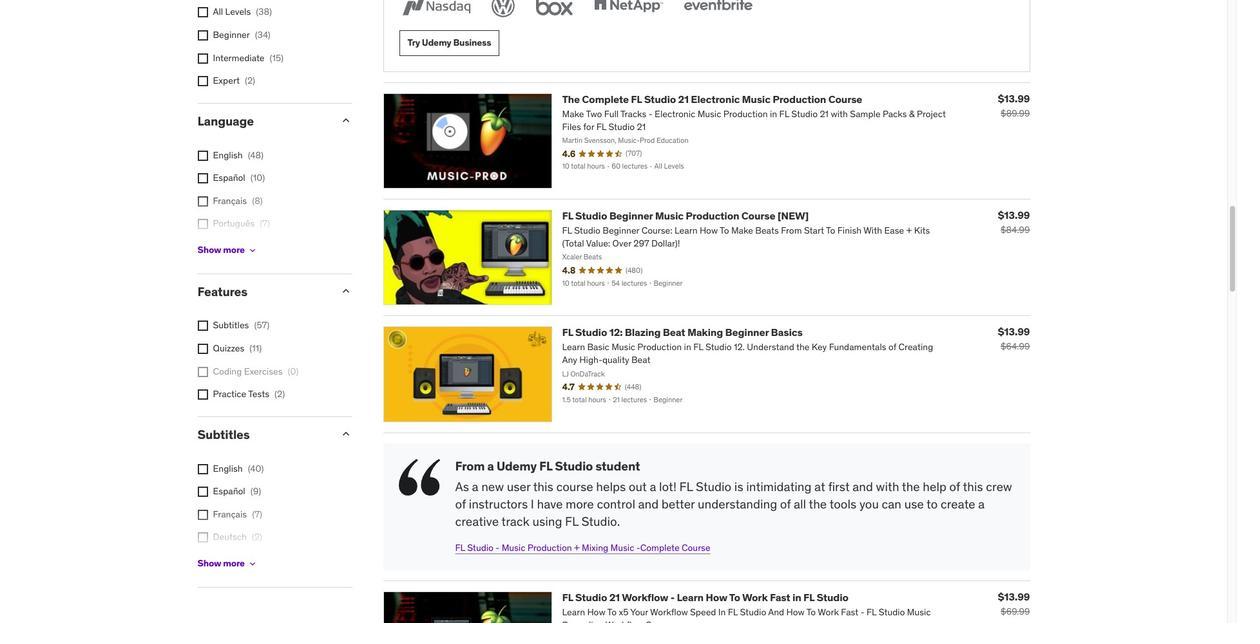 Task type: vqa. For each thing, say whether or not it's contained in the screenshot.
15-
no



Task type: describe. For each thing, give the bounding box(es) containing it.
a right from
[[488, 459, 494, 474]]

workflow
[[622, 592, 669, 604]]

as
[[455, 480, 469, 495]]

español for subtitles
[[213, 486, 245, 498]]

user
[[507, 480, 531, 495]]

$13.99 for the complete fl studio 21 electronic music production course
[[998, 92, 1030, 105]]

xsmall image for coding exercises (0)
[[198, 367, 208, 378]]

a right as
[[472, 480, 479, 495]]

0 vertical spatial udemy
[[422, 37, 452, 49]]

$13.99 for fl studio 21 workflow - learn how to work fast in fl studio
[[998, 591, 1030, 604]]

tools
[[830, 497, 857, 512]]

to
[[730, 592, 741, 604]]

fl studio 21 workflow - learn how to work fast in fl studio link
[[562, 592, 849, 604]]

(9)
[[251, 486, 261, 498]]

(11)
[[250, 343, 262, 355]]

the
[[562, 93, 580, 106]]

1 vertical spatial 21
[[610, 592, 620, 604]]

a left lot!
[[650, 480, 657, 495]]

features
[[198, 284, 248, 300]]

0 horizontal spatial course
[[682, 543, 711, 554]]

(10)
[[251, 172, 265, 184]]

show for language
[[198, 244, 221, 256]]

(57)
[[254, 320, 270, 332]]

features button
[[198, 284, 329, 300]]

in
[[793, 592, 802, 604]]

0 vertical spatial production
[[773, 93, 827, 106]]

helps
[[596, 480, 626, 495]]

0 horizontal spatial of
[[455, 497, 466, 512]]

studio.
[[582, 514, 620, 530]]

xsmall image for subtitles (57)
[[198, 321, 208, 332]]

(0)
[[288, 366, 299, 378]]

0 vertical spatial beginner
[[213, 29, 250, 41]]

1 horizontal spatial -
[[637, 543, 641, 554]]

small image for features
[[339, 285, 352, 298]]

new
[[482, 480, 504, 495]]

student
[[596, 459, 640, 474]]

try
[[408, 37, 420, 49]]

$13.99 $89.99
[[998, 92, 1030, 119]]

out
[[629, 480, 647, 495]]

beginner (34)
[[213, 29, 271, 41]]

try udemy business
[[408, 37, 491, 49]]

[new]
[[778, 210, 809, 222]]

a right create
[[979, 497, 985, 512]]

$13.99 $69.99
[[998, 591, 1030, 618]]

xsmall image for expert (2)
[[198, 76, 208, 87]]

intermediate
[[213, 52, 265, 64]]

levels
[[225, 6, 251, 18]]

0 vertical spatial complete
[[582, 93, 629, 106]]

xsmall image for english (40)
[[198, 465, 208, 475]]

intermediate (15)
[[213, 52, 284, 64]]

show more for subtitles
[[198, 558, 245, 570]]

हिन्दी
[[213, 241, 230, 253]]

fl studio 12: blazing beat making beginner basics link
[[562, 326, 803, 339]]

$13.99 for fl studio 12: blazing beat making beginner basics
[[998, 326, 1030, 339]]

better
[[662, 497, 695, 512]]

tests
[[248, 389, 269, 400]]

all levels (38)
[[213, 6, 272, 18]]

$13.99 for fl studio beginner music production course [new]
[[998, 209, 1030, 222]]

quizzes
[[213, 343, 245, 355]]

is
[[735, 480, 744, 495]]

nasdaq image
[[399, 0, 473, 20]]

the complete fl studio 21 electronic music production course link
[[562, 93, 863, 106]]

2 horizontal spatial of
[[950, 480, 961, 495]]

more for language
[[223, 244, 245, 256]]

small image
[[339, 428, 352, 441]]

fl studio 12: blazing beat making beginner basics
[[562, 326, 803, 339]]

blazing
[[625, 326, 661, 339]]

expert (2)
[[213, 75, 255, 87]]

1 vertical spatial and
[[639, 497, 659, 512]]

try udemy business link
[[399, 30, 500, 56]]

português for português (7)
[[213, 218, 255, 230]]

show more button for language
[[198, 238, 258, 263]]

xsmall image for beginner (34)
[[198, 30, 208, 41]]

crew
[[986, 480, 1013, 495]]

mixing
[[582, 543, 609, 554]]

subtitles for subtitles (57)
[[213, 320, 249, 332]]

basics
[[771, 326, 803, 339]]

(7) for français (7)
[[252, 509, 262, 521]]

from a udemy fl studio student as a new user this course helps out a lot! fl studio is intimidating at first and with the help of this crew of instructors i have more control and better understanding of all the tools you can use to create a creative track using fl studio.
[[455, 459, 1013, 530]]

practice
[[213, 389, 246, 400]]

intimidating
[[747, 480, 812, 495]]

to
[[927, 497, 938, 512]]

français (8)
[[213, 195, 263, 207]]

coding exercises (0)
[[213, 366, 299, 378]]

xsmall image for español (10)
[[198, 174, 208, 184]]

français for language
[[213, 195, 247, 207]]

0 vertical spatial course
[[829, 93, 863, 106]]

language
[[198, 113, 254, 129]]

(2) for levels
[[245, 75, 255, 87]]

$69.99
[[1001, 606, 1030, 618]]

fl studio - music production + mixing music -complete course
[[455, 543, 711, 554]]

learn
[[677, 592, 704, 604]]

from
[[455, 459, 485, 474]]

(8)
[[252, 195, 263, 207]]

course
[[557, 480, 594, 495]]

(38)
[[256, 6, 272, 18]]

subtitles (57)
[[213, 320, 270, 332]]

español (10)
[[213, 172, 265, 184]]

production for fl studio beginner music production course [new]
[[686, 210, 740, 222]]

1 vertical spatial course
[[742, 210, 776, 222]]

volkswagen image
[[489, 0, 517, 20]]

português for português
[[213, 555, 255, 567]]

$13.99 $84.99
[[998, 209, 1030, 236]]



Task type: locate. For each thing, give the bounding box(es) containing it.
xsmall image for español (9)
[[198, 487, 208, 498]]

2 vertical spatial course
[[682, 543, 711, 554]]

xsmall image left english (48)
[[198, 151, 208, 161]]

1 vertical spatial production
[[686, 210, 740, 222]]

0 horizontal spatial -
[[496, 543, 500, 554]]

1 this from the left
[[533, 480, 554, 495]]

i
[[531, 497, 534, 512]]

this
[[533, 480, 554, 495], [963, 480, 984, 495]]

work
[[743, 592, 768, 604]]

1 small image from the top
[[339, 114, 352, 127]]

0 vertical spatial and
[[853, 480, 873, 495]]

2 vertical spatial beginner
[[726, 326, 769, 339]]

show more down português (7)
[[198, 244, 245, 256]]

subtitles for subtitles
[[198, 427, 250, 443]]

music
[[742, 93, 771, 106], [655, 210, 684, 222], [502, 543, 526, 554], [611, 543, 635, 554]]

(7)
[[260, 218, 270, 230], [252, 509, 262, 521]]

show more button down português (7)
[[198, 238, 258, 263]]

this up create
[[963, 480, 984, 495]]

use
[[905, 497, 924, 512]]

english (40)
[[213, 463, 264, 475]]

(34)
[[255, 29, 271, 41]]

4 $13.99 from the top
[[998, 591, 1030, 604]]

1 show more button from the top
[[198, 238, 258, 263]]

2 horizontal spatial course
[[829, 93, 863, 106]]

show more button for subtitles
[[198, 552, 258, 577]]

you
[[860, 497, 879, 512]]

0 vertical spatial português
[[213, 218, 255, 230]]

help
[[923, 480, 947, 495]]

1 vertical spatial small image
[[339, 285, 352, 298]]

12:
[[610, 326, 623, 339]]

21
[[678, 93, 689, 106], [610, 592, 620, 604]]

quizzes (11)
[[213, 343, 262, 355]]

2 horizontal spatial production
[[773, 93, 827, 106]]

français down español (10)
[[213, 195, 247, 207]]

xsmall image for quizzes (11)
[[198, 344, 208, 355]]

at
[[815, 480, 826, 495]]

0 horizontal spatial this
[[533, 480, 554, 495]]

subtitles up english (40)
[[198, 427, 250, 443]]

udemy right try
[[422, 37, 452, 49]]

0 horizontal spatial beginner
[[213, 29, 250, 41]]

0 vertical spatial show more button
[[198, 238, 258, 263]]

xsmall image left all
[[198, 7, 208, 18]]

deutsch
[[213, 532, 247, 544]]

xsmall image for intermediate (15)
[[198, 53, 208, 64]]

english up español (10)
[[213, 149, 243, 161]]

2 show more button from the top
[[198, 552, 258, 577]]

fl studio beginner music production course [new] link
[[562, 210, 809, 222]]

português down français (8)
[[213, 218, 255, 230]]

1 horizontal spatial this
[[963, 480, 984, 495]]

português down the deutsch (2)
[[213, 555, 255, 567]]

français (7)
[[213, 509, 262, 521]]

exercises
[[244, 366, 283, 378]]

xsmall image left subtitles (57)
[[198, 321, 208, 332]]

show down deutsch
[[198, 558, 221, 570]]

1 vertical spatial show more button
[[198, 552, 258, 577]]

0 vertical spatial small image
[[339, 114, 352, 127]]

making
[[688, 326, 723, 339]]

português (7)
[[213, 218, 270, 230]]

français up deutsch
[[213, 509, 247, 521]]

udemy
[[422, 37, 452, 49], [497, 459, 537, 474]]

español for language
[[213, 172, 245, 184]]

(7) for português (7)
[[260, 218, 270, 230]]

show
[[198, 244, 221, 256], [198, 558, 221, 570]]

xsmall image for all levels (38)
[[198, 7, 208, 18]]

0 horizontal spatial the
[[809, 497, 827, 512]]

coding
[[213, 366, 242, 378]]

2 this from the left
[[963, 480, 984, 495]]

$13.99 up $69.99
[[998, 591, 1030, 604]]

(7) down (8)
[[260, 218, 270, 230]]

2 vertical spatial production
[[528, 543, 572, 554]]

xsmall image left français (8)
[[198, 197, 208, 207]]

1 horizontal spatial the
[[902, 480, 920, 495]]

1 vertical spatial more
[[566, 497, 594, 512]]

of down as
[[455, 497, 466, 512]]

português
[[213, 218, 255, 230], [213, 555, 255, 567]]

1 horizontal spatial and
[[853, 480, 873, 495]]

show more
[[198, 244, 245, 256], [198, 558, 245, 570]]

fast
[[770, 592, 791, 604]]

1 horizontal spatial beginner
[[610, 210, 653, 222]]

3 $13.99 from the top
[[998, 326, 1030, 339]]

using
[[533, 514, 562, 530]]

0 vertical spatial english
[[213, 149, 243, 161]]

$13.99 up $89.99
[[998, 92, 1030, 105]]

complete
[[582, 93, 629, 106], [641, 543, 680, 554]]

xsmall image left intermediate
[[198, 53, 208, 64]]

0 horizontal spatial production
[[528, 543, 572, 554]]

english for subtitles
[[213, 463, 243, 475]]

of up create
[[950, 480, 961, 495]]

1 horizontal spatial udemy
[[497, 459, 537, 474]]

2 português from the top
[[213, 555, 255, 567]]

udemy inside the from a udemy fl studio student as a new user this course helps out a lot! fl studio is intimidating at first and with the help of this crew of instructors i have more control and better understanding of all the tools you can use to create a creative track using fl studio.
[[497, 459, 537, 474]]

netapp image
[[591, 0, 666, 20]]

+
[[574, 543, 580, 554]]

xsmall image left 'français (7)'
[[198, 510, 208, 521]]

beginner
[[213, 29, 250, 41], [610, 210, 653, 222], [726, 326, 769, 339]]

1 vertical spatial english
[[213, 463, 243, 475]]

business
[[453, 37, 491, 49]]

0 vertical spatial français
[[213, 195, 247, 207]]

español up 'français (7)'
[[213, 486, 245, 498]]

complete down better
[[641, 543, 680, 554]]

deutsch (2)
[[213, 532, 262, 544]]

$64.99
[[1001, 341, 1030, 353]]

1 vertical spatial show more
[[198, 558, 245, 570]]

1 vertical spatial français
[[213, 509, 247, 521]]

0 vertical spatial (2)
[[245, 75, 255, 87]]

xsmall image down the deutsch (2)
[[247, 559, 258, 570]]

xsmall image left expert
[[198, 76, 208, 87]]

$84.99
[[1001, 224, 1030, 236]]

xsmall image down português (7)
[[247, 245, 258, 256]]

creative
[[455, 514, 499, 530]]

1 français from the top
[[213, 195, 247, 207]]

the down at
[[809, 497, 827, 512]]

subtitles up quizzes
[[213, 320, 249, 332]]

1 horizontal spatial course
[[742, 210, 776, 222]]

2 small image from the top
[[339, 285, 352, 298]]

21 left workflow
[[610, 592, 620, 604]]

(2) down intermediate (15)
[[245, 75, 255, 87]]

and down the out
[[639, 497, 659, 512]]

0 vertical spatial 21
[[678, 93, 689, 106]]

2 español from the top
[[213, 486, 245, 498]]

0 horizontal spatial complete
[[582, 93, 629, 106]]

show more button down deutsch
[[198, 552, 258, 577]]

and
[[853, 480, 873, 495], [639, 497, 659, 512]]

xsmall image left quizzes
[[198, 344, 208, 355]]

(2) right deutsch
[[252, 532, 262, 544]]

small image
[[339, 114, 352, 127], [339, 285, 352, 298]]

xsmall image for deutsch (2)
[[198, 533, 208, 544]]

2 horizontal spatial -
[[671, 592, 675, 604]]

español up français (8)
[[213, 172, 245, 184]]

1 vertical spatial udemy
[[497, 459, 537, 474]]

1 vertical spatial español
[[213, 486, 245, 498]]

eventbrite image
[[681, 0, 755, 20]]

more inside the from a udemy fl studio student as a new user this course helps out a lot! fl studio is intimidating at first and with the help of this crew of instructors i have more control and better understanding of all the tools you can use to create a creative track using fl studio.
[[566, 497, 594, 512]]

small image for language
[[339, 114, 352, 127]]

$13.99 $64.99
[[998, 326, 1030, 353]]

how
[[706, 592, 728, 604]]

more down português (7)
[[223, 244, 245, 256]]

fl studio 21 workflow - learn how to work fast in fl studio
[[562, 592, 849, 604]]

(2) for (40)
[[252, 532, 262, 544]]

xsmall image left português (7)
[[198, 219, 208, 230]]

0 vertical spatial more
[[223, 244, 245, 256]]

xsmall image inside the show more button
[[247, 245, 258, 256]]

control
[[597, 497, 636, 512]]

2 français from the top
[[213, 509, 247, 521]]

1 vertical spatial complete
[[641, 543, 680, 554]]

the up use
[[902, 480, 920, 495]]

have
[[537, 497, 563, 512]]

español (9)
[[213, 486, 261, 498]]

1 horizontal spatial of
[[781, 497, 791, 512]]

1 vertical spatial show
[[198, 558, 221, 570]]

2 english from the top
[[213, 463, 243, 475]]

xsmall image left español (10)
[[198, 174, 208, 184]]

electronic
[[691, 93, 740, 106]]

english
[[213, 149, 243, 161], [213, 463, 243, 475]]

1 horizontal spatial 21
[[678, 93, 689, 106]]

first
[[829, 480, 850, 495]]

1 show more from the top
[[198, 244, 245, 256]]

xsmall image left deutsch
[[198, 533, 208, 544]]

can
[[882, 497, 902, 512]]

français
[[213, 195, 247, 207], [213, 509, 247, 521]]

xsmall image inside the show more button
[[247, 559, 258, 570]]

xsmall image
[[198, 7, 208, 18], [198, 76, 208, 87], [198, 151, 208, 161], [198, 197, 208, 207], [198, 219, 208, 230], [198, 465, 208, 475], [198, 510, 208, 521], [247, 559, 258, 570]]

2 horizontal spatial beginner
[[726, 326, 769, 339]]

course
[[829, 93, 863, 106], [742, 210, 776, 222], [682, 543, 711, 554]]

production for fl studio - music production + mixing music -complete course
[[528, 543, 572, 554]]

1 português from the top
[[213, 218, 255, 230]]

- right 'mixing'
[[637, 543, 641, 554]]

subtitles button
[[198, 427, 329, 443]]

0 vertical spatial español
[[213, 172, 245, 184]]

xsmall image
[[198, 30, 208, 41], [198, 53, 208, 64], [198, 174, 208, 184], [247, 245, 258, 256], [198, 321, 208, 332], [198, 344, 208, 355], [198, 367, 208, 378], [198, 390, 208, 400], [198, 487, 208, 498], [198, 533, 208, 544]]

show down português (7)
[[198, 244, 221, 256]]

1 vertical spatial subtitles
[[198, 427, 250, 443]]

- down creative
[[496, 543, 500, 554]]

1 english from the top
[[213, 149, 243, 161]]

0 vertical spatial (7)
[[260, 218, 270, 230]]

(15)
[[270, 52, 284, 64]]

a
[[488, 459, 494, 474], [472, 480, 479, 495], [650, 480, 657, 495], [979, 497, 985, 512]]

$13.99 up "$64.99"
[[998, 326, 1030, 339]]

english up español (9)
[[213, 463, 243, 475]]

and up you
[[853, 480, 873, 495]]

(7) down (9)
[[252, 509, 262, 521]]

lot!
[[659, 480, 677, 495]]

1 horizontal spatial production
[[686, 210, 740, 222]]

more down course
[[566, 497, 594, 512]]

xsmall image for français (8)
[[198, 197, 208, 207]]

all
[[794, 497, 807, 512]]

box image
[[533, 0, 576, 20]]

show more down deutsch
[[198, 558, 245, 570]]

français for subtitles
[[213, 509, 247, 521]]

(2)
[[245, 75, 255, 87], [275, 389, 285, 400], [252, 532, 262, 544]]

show for subtitles
[[198, 558, 221, 570]]

of left all
[[781, 497, 791, 512]]

- left learn
[[671, 592, 675, 604]]

0 horizontal spatial udemy
[[422, 37, 452, 49]]

(2) right tests
[[275, 389, 285, 400]]

0 vertical spatial show
[[198, 244, 221, 256]]

xsmall image left english (40)
[[198, 465, 208, 475]]

xsmall image left español (9)
[[198, 487, 208, 498]]

more for subtitles
[[223, 558, 245, 570]]

beat
[[663, 326, 686, 339]]

xsmall image left practice
[[198, 390, 208, 400]]

instructors
[[469, 497, 528, 512]]

$13.99 up $84.99
[[998, 209, 1030, 222]]

of
[[950, 480, 961, 495], [455, 497, 466, 512], [781, 497, 791, 512]]

2 $13.99 from the top
[[998, 209, 1030, 222]]

practice tests (2)
[[213, 389, 285, 400]]

fl studio - music production + mixing music -complete course link
[[455, 543, 711, 554]]

english for language
[[213, 149, 243, 161]]

1 show from the top
[[198, 244, 221, 256]]

1 vertical spatial the
[[809, 497, 827, 512]]

show more for language
[[198, 244, 245, 256]]

create
[[941, 497, 976, 512]]

fl studio beginner music production course [new]
[[562, 210, 809, 222]]

2 show more from the top
[[198, 558, 245, 570]]

2 vertical spatial (2)
[[252, 532, 262, 544]]

xsmall image left beginner (34)
[[198, 30, 208, 41]]

2 vertical spatial more
[[223, 558, 245, 570]]

more down the deutsch (2)
[[223, 558, 245, 570]]

xsmall image left the coding
[[198, 367, 208, 378]]

21 left "electronic"
[[678, 93, 689, 106]]

complete right the
[[582, 93, 629, 106]]

the complete fl studio 21 electronic music production course
[[562, 93, 863, 106]]

0 horizontal spatial 21
[[610, 592, 620, 604]]

xsmall image for português (7)
[[198, 219, 208, 230]]

1 español from the top
[[213, 172, 245, 184]]

0 vertical spatial show more
[[198, 244, 245, 256]]

2 show from the top
[[198, 558, 221, 570]]

1 vertical spatial (2)
[[275, 389, 285, 400]]

xsmall image for english (48)
[[198, 151, 208, 161]]

this up have
[[533, 480, 554, 495]]

english (48)
[[213, 149, 264, 161]]

1 horizontal spatial complete
[[641, 543, 680, 554]]

all
[[213, 6, 223, 18]]

0 horizontal spatial and
[[639, 497, 659, 512]]

$13.99
[[998, 92, 1030, 105], [998, 209, 1030, 222], [998, 326, 1030, 339], [998, 591, 1030, 604]]

1 vertical spatial (7)
[[252, 509, 262, 521]]

(48)
[[248, 149, 264, 161]]

udemy up user
[[497, 459, 537, 474]]

1 vertical spatial português
[[213, 555, 255, 567]]

-
[[496, 543, 500, 554], [637, 543, 641, 554], [671, 592, 675, 604]]

0 vertical spatial the
[[902, 480, 920, 495]]

expert
[[213, 75, 240, 87]]

(40)
[[248, 463, 264, 475]]

xsmall image for français (7)
[[198, 510, 208, 521]]

1 $13.99 from the top
[[998, 92, 1030, 105]]

1 vertical spatial beginner
[[610, 210, 653, 222]]

xsmall image for practice tests (2)
[[198, 390, 208, 400]]

show more button
[[198, 238, 258, 263], [198, 552, 258, 577]]

0 vertical spatial subtitles
[[213, 320, 249, 332]]

track
[[502, 514, 530, 530]]



